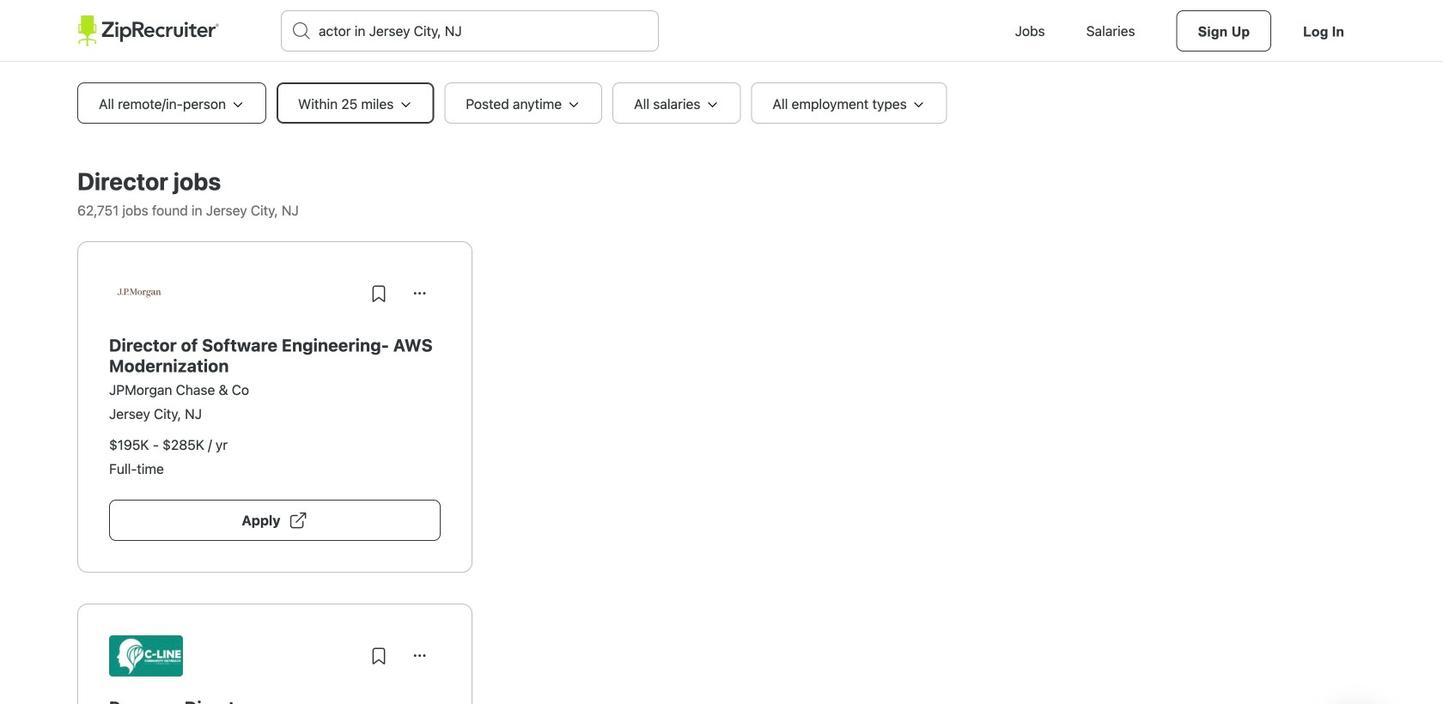 Task type: vqa. For each thing, say whether or not it's contained in the screenshot.
Director of Software Engineering- AWS Modernization element
yes



Task type: locate. For each thing, give the bounding box(es) containing it.
0 vertical spatial save job for later image
[[369, 283, 389, 304]]

2 save job for later image from the top
[[369, 646, 389, 667]]

program director element
[[109, 698, 441, 704]]

save job for later image for director of software engineering- aws modernization element
[[369, 283, 389, 304]]

1 vertical spatial save job for later image
[[369, 646, 389, 667]]

1 save job for later image from the top
[[369, 283, 389, 304]]

save job for later image
[[369, 283, 389, 304], [369, 646, 389, 667]]

main element
[[77, 0, 1366, 62]]

None button
[[399, 273, 441, 314], [399, 636, 441, 677], [399, 273, 441, 314], [399, 636, 441, 677]]

save job for later image for program director element
[[369, 646, 389, 667]]



Task type: describe. For each thing, give the bounding box(es) containing it.
program director image
[[109, 636, 183, 677]]

Search job title or keyword search field
[[282, 11, 658, 51]]

ziprecruiter image
[[77, 15, 219, 46]]

director of software engineering- aws modernization image
[[109, 273, 171, 314]]

director of software engineering- aws modernization element
[[109, 335, 441, 376]]



